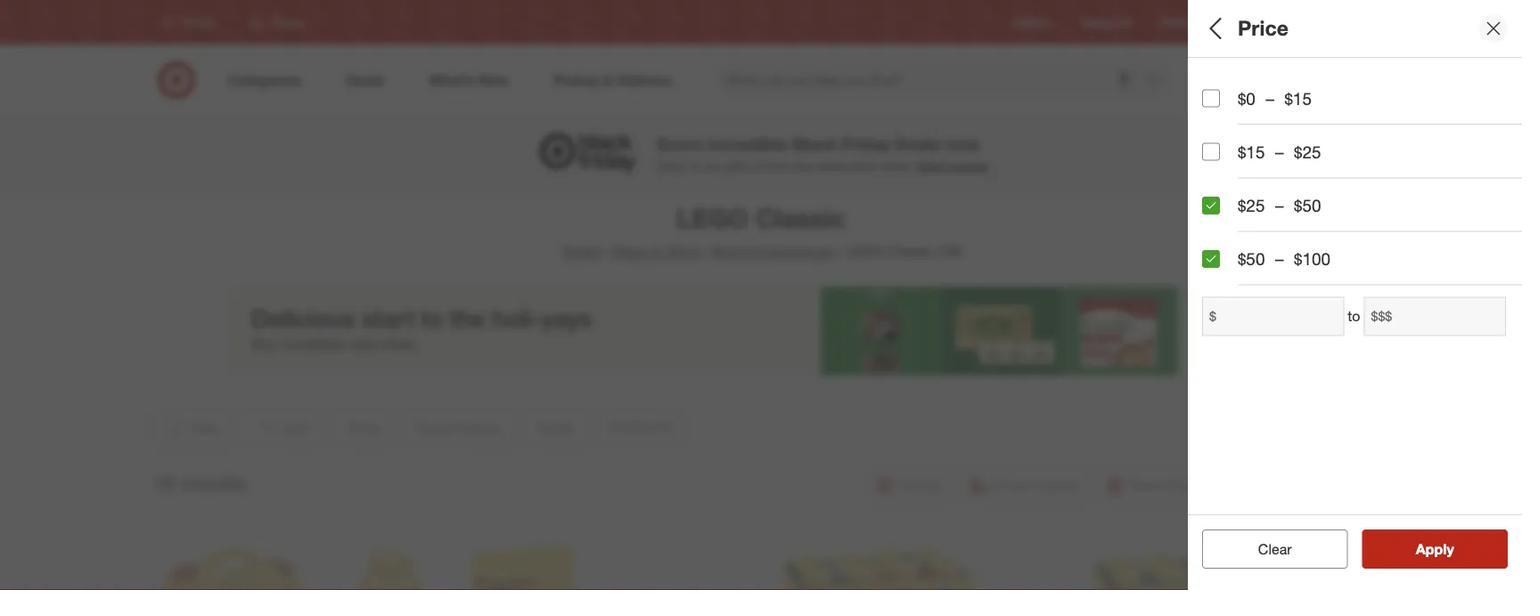 Task type: vqa. For each thing, say whether or not it's contained in the screenshot.
Seventh Generation Laundry Packs Free & Clear - 45ct/31.7oz image
no



Task type: locate. For each thing, give the bounding box(es) containing it.
0 horizontal spatial results
[[180, 471, 246, 496]]

guest rating
[[1202, 139, 1307, 159]]

$100
[[1312, 93, 1339, 109], [1294, 249, 1331, 270]]

1 horizontal spatial to
[[1348, 308, 1361, 325]]

0 horizontal spatial $15
[[1238, 142, 1265, 162]]

guest rating button
[[1202, 120, 1522, 183]]

1 horizontal spatial lego
[[846, 243, 884, 260]]

0 vertical spatial price
[[1238, 16, 1289, 41]]

0 vertical spatial classic
[[756, 202, 846, 234]]

gifts
[[727, 158, 751, 174]]

black
[[792, 134, 837, 154]]

/ left ways
[[603, 243, 608, 260]]

$25
[[1202, 93, 1222, 109], [1294, 142, 1321, 162], [1238, 195, 1265, 216]]

/
[[603, 243, 608, 260], [704, 243, 709, 260], [837, 243, 842, 260]]

1 clear from the left
[[1250, 541, 1283, 558]]

see results
[[1397, 541, 1473, 558]]

lego classic target / ways to shop / brand experiences / lego classic (18)
[[561, 202, 962, 260]]

2 clear from the left
[[1258, 541, 1292, 558]]

1 horizontal spatial classic
[[888, 243, 934, 260]]

classic left (18)
[[888, 243, 934, 260]]

0 horizontal spatial target
[[561, 243, 600, 260]]

1 horizontal spatial deals
[[1202, 201, 1248, 222]]

1 horizontal spatial /
[[704, 243, 709, 260]]

$25 inside "price $25  –  $50; $50  –  $100"
[[1202, 93, 1222, 109]]

results right see
[[1427, 541, 1473, 558]]

apply
[[1416, 541, 1454, 558]]

results right 18
[[180, 471, 246, 496]]

$100 right $0  –  $15
[[1312, 93, 1339, 109]]

None text field
[[1202, 297, 1344, 337], [1364, 297, 1506, 337], [1202, 297, 1344, 337], [1364, 297, 1506, 337]]

target left ways
[[561, 243, 600, 260]]

1 vertical spatial $50
[[1294, 195, 1321, 216]]

incredible
[[708, 134, 787, 154]]

1 horizontal spatial results
[[1427, 541, 1473, 558]]

$15
[[1285, 88, 1312, 109], [1238, 142, 1265, 162]]

deals button
[[1202, 183, 1522, 245]]

1 horizontal spatial $15
[[1285, 88, 1312, 109]]

each
[[850, 158, 877, 174]]

results
[[180, 471, 246, 496], [1427, 541, 1473, 558]]

to inside lego classic target / ways to shop / brand experiences / lego classic (18)
[[650, 243, 662, 260]]

to right of
[[1348, 308, 1361, 325]]

lego up brand
[[677, 202, 749, 234]]

out
[[1298, 324, 1323, 344]]

price for price
[[1238, 16, 1289, 41]]

shop
[[666, 243, 700, 260]]

include
[[1238, 324, 1294, 344]]

$15 right the $50;
[[1285, 88, 1312, 109]]

2 vertical spatial $50
[[1238, 249, 1265, 270]]

$50 up $50  –  $100
[[1294, 195, 1321, 216]]

$25 right $25  –  $50 option on the right of the page
[[1238, 195, 1265, 216]]

classic
[[756, 202, 846, 234], [888, 243, 934, 260]]

1 vertical spatial deals
[[1202, 201, 1248, 222]]

fpo/apo button
[[1202, 245, 1522, 308]]

0 horizontal spatial to
[[650, 243, 662, 260]]

$25 left $0 on the top of page
[[1202, 93, 1222, 109]]

results for 18 results
[[180, 471, 246, 496]]

$25 for $15  –  $25
[[1294, 142, 1321, 162]]

Include out of stock checkbox
[[1202, 325, 1220, 343]]

lego right the experiences
[[846, 243, 884, 260]]

$50 right $50  –  $100 checkbox
[[1238, 249, 1265, 270]]

2 vertical spatial $25
[[1238, 195, 1265, 216]]

0 vertical spatial $100
[[1312, 93, 1339, 109]]

classic up the experiences
[[756, 202, 846, 234]]

lego
[[677, 202, 749, 234], [846, 243, 884, 260]]

$15 right $15  –  $25 option
[[1238, 142, 1265, 162]]

deals up start
[[896, 134, 941, 154]]

1 vertical spatial $25
[[1294, 142, 1321, 162]]

0 horizontal spatial deals
[[896, 134, 941, 154]]

1 horizontal spatial target
[[1232, 16, 1261, 29]]

$50 right the $50;
[[1271, 93, 1291, 109]]

clear for clear all
[[1250, 541, 1283, 558]]

weekly ad link
[[1082, 15, 1132, 30]]

0 horizontal spatial /
[[603, 243, 608, 260]]

find
[[766, 158, 786, 174]]

week.
[[880, 158, 913, 174]]

new
[[790, 158, 813, 174]]

deals up $50  –  $100 checkbox
[[1202, 201, 1248, 222]]

price dialog
[[1188, 0, 1522, 591]]

0 vertical spatial to
[[650, 243, 662, 260]]

18
[[152, 471, 174, 496]]

fpo/apo
[[1202, 264, 1279, 284]]

0 vertical spatial lego
[[677, 202, 749, 234]]

(18)
[[938, 243, 962, 260]]

1 vertical spatial target
[[561, 243, 600, 260]]

2 horizontal spatial /
[[837, 243, 842, 260]]

results inside button
[[1427, 541, 1473, 558]]

price for price $25  –  $50; $50  –  $100
[[1202, 70, 1244, 91]]

0 vertical spatial results
[[180, 471, 246, 496]]

$25 up $25  –  $50
[[1294, 142, 1321, 162]]

0 vertical spatial $15
[[1285, 88, 1312, 109]]

1 vertical spatial $100
[[1294, 249, 1331, 270]]

$50
[[1271, 93, 1291, 109], [1294, 195, 1321, 216], [1238, 249, 1265, 270]]

circle
[[1264, 16, 1292, 29]]

clear inside button
[[1250, 541, 1283, 558]]

1 vertical spatial price
[[1202, 70, 1244, 91]]

target circle
[[1232, 16, 1292, 29]]

0 horizontal spatial $25
[[1202, 93, 1222, 109]]

clear inside button
[[1258, 541, 1292, 558]]

clear
[[1250, 541, 1283, 558], [1258, 541, 1292, 558]]

results for see results
[[1427, 541, 1473, 558]]

target
[[1232, 16, 1261, 29], [561, 243, 600, 260]]

$50  –  $100 checkbox
[[1202, 250, 1220, 268]]

rating
[[1255, 139, 1307, 159]]

deals inside button
[[1202, 201, 1248, 222]]

1 vertical spatial lego
[[846, 243, 884, 260]]

registry
[[1014, 16, 1053, 29]]

/ right the experiences
[[837, 243, 842, 260]]

start
[[917, 158, 946, 174]]

target left "circle"
[[1232, 16, 1261, 29]]

0 vertical spatial target
[[1232, 16, 1261, 29]]

0 vertical spatial $25
[[1202, 93, 1222, 109]]

to
[[650, 243, 662, 260], [1348, 308, 1361, 325]]

$0  –  $15 checkbox
[[1202, 90, 1220, 107]]

stock
[[1347, 324, 1388, 344]]

$50 inside "price $25  –  $50; $50  –  $100"
[[1271, 93, 1291, 109]]

1 vertical spatial $15
[[1238, 142, 1265, 162]]

score
[[656, 134, 703, 154]]

price
[[1238, 16, 1289, 41], [1202, 70, 1244, 91]]

score incredible black friday deals now save on top gifts & find new deals each week. start saving
[[656, 134, 988, 174]]

0 vertical spatial deals
[[896, 134, 941, 154]]

0 horizontal spatial $50
[[1238, 249, 1265, 270]]

$100 down $25  –  $50
[[1294, 249, 1331, 270]]

price inside "price $25  –  $50; $50  –  $100"
[[1202, 70, 1244, 91]]

1 horizontal spatial $50
[[1271, 93, 1291, 109]]

1 vertical spatial results
[[1427, 541, 1473, 558]]

$25 for price $25  –  $50; $50  –  $100
[[1202, 93, 1222, 109]]

1 vertical spatial to
[[1348, 308, 1361, 325]]

price $25  –  $50; $50  –  $100
[[1202, 70, 1339, 109]]

2 horizontal spatial $25
[[1294, 142, 1321, 162]]

save
[[656, 158, 684, 174]]

price inside price dialog
[[1238, 16, 1289, 41]]

deals
[[896, 134, 941, 154], [1202, 201, 1248, 222]]

0 vertical spatial $50
[[1271, 93, 1291, 109]]

&
[[754, 158, 762, 174]]

/ right shop
[[704, 243, 709, 260]]

advertisement region
[[226, 287, 1296, 376]]

search
[[1137, 73, 1180, 91]]

to left shop
[[650, 243, 662, 260]]



Task type: describe. For each thing, give the bounding box(es) containing it.
2 horizontal spatial $50
[[1294, 195, 1321, 216]]

redcard
[[1161, 16, 1203, 29]]

target circle link
[[1232, 15, 1292, 30]]

clear button
[[1202, 530, 1348, 570]]

saving
[[950, 158, 988, 174]]

1 / from the left
[[603, 243, 608, 260]]

target inside lego classic target / ways to shop / brand experiences / lego classic (18)
[[561, 243, 600, 260]]

$50  –  $100
[[1238, 249, 1331, 270]]

clear all
[[1250, 541, 1301, 558]]

clear all button
[[1202, 530, 1348, 570]]

registry link
[[1014, 15, 1053, 30]]

deals inside score incredible black friday deals now save on top gifts & find new deals each week. start saving
[[896, 134, 941, 154]]

friday
[[842, 134, 891, 154]]

3 / from the left
[[837, 243, 842, 260]]

guest
[[1202, 139, 1250, 159]]

top
[[705, 158, 723, 174]]

to inside price dialog
[[1348, 308, 1361, 325]]

ways
[[612, 243, 646, 260]]

$50;
[[1244, 93, 1267, 109]]

target link
[[561, 243, 600, 260]]

ways to shop link
[[612, 243, 700, 260]]

clear for clear
[[1258, 541, 1292, 558]]

redcard link
[[1161, 15, 1203, 30]]

on
[[687, 158, 701, 174]]

of
[[1327, 324, 1342, 344]]

now
[[946, 134, 980, 154]]

brand
[[712, 243, 750, 260]]

18 results
[[152, 471, 246, 496]]

$0
[[1238, 88, 1256, 109]]

0 horizontal spatial classic
[[756, 202, 846, 234]]

$0  –  $15
[[1238, 88, 1312, 109]]

weekly
[[1082, 16, 1116, 29]]

$25  –  $50
[[1238, 195, 1321, 216]]

all filters
[[1202, 16, 1288, 41]]

0 horizontal spatial lego
[[677, 202, 749, 234]]

apply button
[[1362, 530, 1508, 570]]

search button
[[1137, 61, 1180, 103]]

filters
[[1233, 16, 1288, 41]]

2 / from the left
[[704, 243, 709, 260]]

$15  –  $25 checkbox
[[1202, 143, 1220, 161]]

include out of stock
[[1238, 324, 1388, 344]]

experiences
[[754, 243, 834, 260]]

deals
[[816, 158, 846, 174]]

see
[[1397, 541, 1423, 558]]

$100 inside price dialog
[[1294, 249, 1331, 270]]

all filters dialog
[[1188, 0, 1522, 591]]

brand experiences link
[[712, 243, 834, 260]]

all
[[1202, 16, 1227, 41]]

$100 inside "price $25  –  $50; $50  –  $100"
[[1312, 93, 1339, 109]]

see results button
[[1362, 530, 1508, 570]]

$15  –  $25
[[1238, 142, 1321, 162]]

weekly ad
[[1082, 16, 1132, 29]]

all
[[1287, 541, 1301, 558]]

What can we help you find? suggestions appear below search field
[[716, 61, 1149, 100]]

1 horizontal spatial $25
[[1238, 195, 1265, 216]]

1 vertical spatial classic
[[888, 243, 934, 260]]

ad
[[1119, 16, 1132, 29]]

$25  –  $50 checkbox
[[1202, 197, 1220, 215]]



